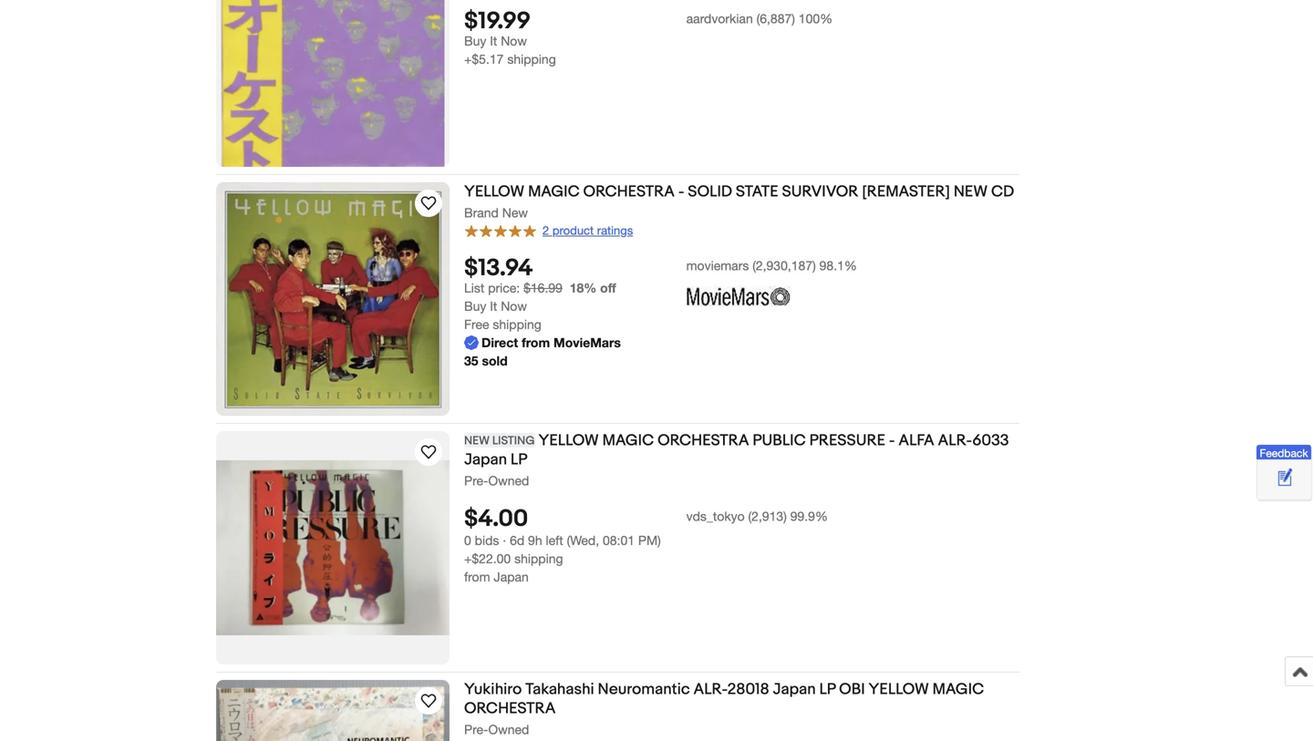 Task type: vqa. For each thing, say whether or not it's contained in the screenshot.
"shipping" within aardvorkian (6,887) 100% Buy It Now +$5.17 shipping
yes



Task type: describe. For each thing, give the bounding box(es) containing it.
feedback
[[1260, 447, 1308, 459]]

98.1%
[[819, 258, 857, 273]]

shipping inside aardvorkian (6,887) 100% buy it now +$5.17 shipping
[[507, 52, 556, 67]]

$4.00
[[464, 505, 528, 534]]

obi
[[839, 680, 865, 699]]

japan inside "vds_tokyo (2,913) 99.9% 0 bids · 6d 9h left (wed, 08:01 pm) +$22.00 shipping from japan"
[[494, 570, 529, 585]]

- inside yellow magic orchestra public pressure - alfa alr-6033 japan  lp
[[889, 431, 895, 450]]

watch yellow magic orchestra public pressure - alfa alr-6033 japan  lp image
[[418, 441, 439, 463]]

6d
[[510, 533, 524, 548]]

left
[[546, 533, 563, 548]]

it inside the buy it now free shipping direct from moviemars 35 sold
[[490, 299, 497, 314]]

(6,887)
[[756, 11, 795, 26]]

pre-owned
[[464, 473, 529, 488]]

yukihiro takahashi neuromantic alr-28018 japan lp obi yellow magic orchestra image
[[216, 680, 450, 741]]

yellow magic orchestra public pressure - alfa alr-6033 japan  lp image
[[216, 460, 450, 636]]

2 product ratings
[[543, 224, 633, 238]]

yellow magic orchestra - solid state survivor [remaster] new cd image
[[216, 182, 450, 416]]

08:01
[[603, 533, 635, 548]]

cd
[[991, 182, 1014, 202]]

pre- inside "yukihiro takahashi neuromantic alr-28018 japan lp obi yellow magic orchestra pre-owned"
[[464, 722, 488, 737]]

+$22.00
[[464, 551, 511, 566]]

magic for brand
[[528, 182, 580, 202]]

from inside the buy it now free shipping direct from moviemars 35 sold
[[522, 335, 550, 350]]

state
[[736, 182, 778, 202]]

2
[[543, 224, 549, 238]]

magic for lp
[[602, 431, 654, 450]]

28018
[[727, 680, 769, 699]]

pressure
[[809, 431, 885, 450]]

watch yellow magic orchestra - solid state survivor [remaster] new cd image
[[418, 192, 439, 214]]

new listing
[[464, 434, 535, 448]]

moviemars (2,930,187) 98.1% list price: $16.99 18% off
[[464, 258, 857, 295]]

it inside aardvorkian (6,887) 100% buy it now +$5.17 shipping
[[490, 33, 497, 49]]

moviemars
[[686, 258, 749, 273]]

(2,930,187)
[[752, 258, 816, 273]]

product
[[552, 224, 594, 238]]

6033
[[972, 431, 1009, 450]]

ymo micro sampler by yellow magic orchestra (promo 5" yellow vinyl, 1980) g+/vg+ image
[[221, 0, 444, 167]]

shipping inside the buy it now free shipping direct from moviemars 35 sold
[[493, 317, 541, 332]]

ratings
[[597, 224, 633, 238]]

18%
[[570, 280, 597, 295]]

direct
[[481, 335, 518, 350]]

solid
[[688, 182, 732, 202]]

yellow for lp
[[538, 431, 599, 450]]

now inside aardvorkian (6,887) 100% buy it now +$5.17 shipping
[[501, 33, 527, 49]]

(wed,
[[567, 533, 599, 548]]

alr- inside yellow magic orchestra public pressure - alfa alr-6033 japan  lp
[[938, 431, 972, 450]]

aardvorkian (6,887) 100% buy it now +$5.17 shipping
[[464, 11, 833, 67]]

neuromantic
[[598, 680, 690, 699]]

list
[[464, 280, 484, 295]]

alfa
[[898, 431, 934, 450]]

yellow magic orchestra - solid state survivor [remaster] new cd link
[[464, 182, 1019, 205]]

new inside yellow magic orchestra - solid state survivor [remaster] new cd brand new
[[502, 205, 528, 220]]

vds_tokyo (2,913) 99.9% 0 bids · 6d 9h left (wed, 08:01 pm) +$22.00 shipping from japan
[[464, 509, 828, 585]]



Task type: locate. For each thing, give the bounding box(es) containing it.
japan down +$22.00
[[494, 570, 529, 585]]

sold
[[482, 353, 508, 368]]

yukihiro takahashi neuromantic alr-28018 japan lp obi yellow magic orchestra heading
[[464, 680, 984, 719]]

aardvorkian
[[686, 11, 753, 26]]

2 it from the top
[[490, 299, 497, 314]]

orchestra inside "yukihiro takahashi neuromantic alr-28018 japan lp obi yellow magic orchestra pre-owned"
[[464, 699, 556, 719]]

lp left the obi
[[819, 680, 836, 699]]

1 it from the top
[[490, 33, 497, 49]]

0 horizontal spatial lp
[[511, 450, 527, 470]]

new right brand on the top of page
[[502, 205, 528, 220]]

0 vertical spatial it
[[490, 33, 497, 49]]

1 horizontal spatial lp
[[819, 680, 836, 699]]

0 vertical spatial owned
[[488, 473, 529, 488]]

2 vertical spatial yellow
[[869, 680, 929, 699]]

brand
[[464, 205, 499, 220]]

1 horizontal spatial from
[[522, 335, 550, 350]]

yellow magic orchestra public pressure - alfa alr-6033 japan  lp
[[464, 431, 1009, 470]]

yellow up brand on the top of page
[[464, 182, 524, 202]]

0 vertical spatial yellow
[[464, 182, 524, 202]]

yellow inside yellow magic orchestra - solid state survivor [remaster] new cd brand new
[[464, 182, 524, 202]]

yukihiro
[[464, 680, 522, 699]]

new
[[954, 182, 988, 202]]

2 horizontal spatial yellow
[[869, 680, 929, 699]]

magic inside yellow magic orchestra - solid state survivor [remaster] new cd brand new
[[528, 182, 580, 202]]

yukihiro takahashi neuromantic alr-28018 japan lp obi yellow magic orchestra pre-owned
[[464, 680, 984, 737]]

owned inside "yukihiro takahashi neuromantic alr-28018 japan lp obi yellow magic orchestra pre-owned"
[[488, 722, 529, 737]]

shipping inside "vds_tokyo (2,913) 99.9% 0 bids · 6d 9h left (wed, 08:01 pm) +$22.00 shipping from japan"
[[514, 551, 563, 566]]

0 vertical spatial japan
[[464, 450, 507, 470]]

2 product ratings link
[[464, 222, 633, 239]]

pm)
[[638, 533, 661, 548]]

0 horizontal spatial new
[[464, 434, 490, 448]]

lp inside "yukihiro takahashi neuromantic alr-28018 japan lp obi yellow magic orchestra pre-owned"
[[819, 680, 836, 699]]

0 vertical spatial shipping
[[507, 52, 556, 67]]

orchestra right the watch yukihiro takahashi neuromantic alr-28018 japan lp obi yellow magic orchestra icon
[[464, 699, 556, 719]]

yellow for brand
[[464, 182, 524, 202]]

2 vertical spatial japan
[[773, 680, 816, 699]]

2 now from the top
[[501, 299, 527, 314]]

yellow magic orchestra - solid state survivor [remaster] new cd heading
[[464, 182, 1014, 202]]

1 vertical spatial japan
[[494, 570, 529, 585]]

now down price:
[[501, 299, 527, 314]]

now
[[501, 33, 527, 49], [501, 299, 527, 314]]

Direct from MovieMars text field
[[464, 334, 621, 352]]

watch yukihiro takahashi neuromantic alr-28018 japan lp obi yellow magic orchestra image
[[418, 690, 439, 712]]

1 pre- from the top
[[464, 473, 488, 488]]

now inside the buy it now free shipping direct from moviemars 35 sold
[[501, 299, 527, 314]]

from right 'direct'
[[522, 335, 550, 350]]

from inside "vds_tokyo (2,913) 99.9% 0 bids · 6d 9h left (wed, 08:01 pm) +$22.00 shipping from japan"
[[464, 570, 490, 585]]

2 vertical spatial shipping
[[514, 551, 563, 566]]

2 pre- from the top
[[464, 722, 488, 737]]

lp down 'listing'
[[511, 450, 527, 470]]

orchestra for public
[[657, 431, 749, 450]]

yellow inside yellow magic orchestra public pressure - alfa alr-6033 japan  lp
[[538, 431, 599, 450]]

it
[[490, 33, 497, 49], [490, 299, 497, 314]]

1 horizontal spatial magic
[[602, 431, 654, 450]]

·
[[503, 533, 506, 548]]

99.9%
[[790, 509, 828, 524]]

free
[[464, 317, 489, 332]]

1 vertical spatial owned
[[488, 722, 529, 737]]

0 vertical spatial from
[[522, 335, 550, 350]]

from
[[522, 335, 550, 350], [464, 570, 490, 585]]

yellow inside "yukihiro takahashi neuromantic alr-28018 japan lp obi yellow magic orchestra pre-owned"
[[869, 680, 929, 699]]

japan inside "yukihiro takahashi neuromantic alr-28018 japan lp obi yellow magic orchestra pre-owned"
[[773, 680, 816, 699]]

bids
[[475, 533, 499, 548]]

orchestra left public
[[657, 431, 749, 450]]

1 vertical spatial lp
[[819, 680, 836, 699]]

public
[[753, 431, 806, 450]]

buy up the +$5.17 at top left
[[464, 33, 486, 49]]

1 vertical spatial new
[[464, 434, 490, 448]]

1 horizontal spatial yellow
[[538, 431, 599, 450]]

100%
[[799, 11, 833, 26]]

moviemars
[[554, 335, 621, 350]]

buy inside the buy it now free shipping direct from moviemars 35 sold
[[464, 299, 486, 314]]

- left alfa
[[889, 431, 895, 450]]

1 vertical spatial alr-
[[693, 680, 727, 699]]

2 vertical spatial orchestra
[[464, 699, 556, 719]]

1 vertical spatial now
[[501, 299, 527, 314]]

yellow right the obi
[[869, 680, 929, 699]]

listing
[[492, 434, 535, 448]]

vds_tokyo
[[686, 509, 745, 524]]

$19.99
[[464, 7, 531, 36]]

magic inside yellow magic orchestra public pressure - alfa alr-6033 japan  lp
[[602, 431, 654, 450]]

1 vertical spatial it
[[490, 299, 497, 314]]

orchestra up ratings
[[583, 182, 675, 202]]

0 vertical spatial buy
[[464, 33, 486, 49]]

2 owned from the top
[[488, 722, 529, 737]]

now up the +$5.17 at top left
[[501, 33, 527, 49]]

0 vertical spatial orchestra
[[583, 182, 675, 202]]

1 buy from the top
[[464, 33, 486, 49]]

takahashi
[[525, 680, 594, 699]]

1 owned from the top
[[488, 473, 529, 488]]

0 vertical spatial new
[[502, 205, 528, 220]]

alr-
[[938, 431, 972, 450], [693, 680, 727, 699]]

-
[[678, 182, 684, 202], [889, 431, 895, 450]]

0 vertical spatial alr-
[[938, 431, 972, 450]]

it up the +$5.17 at top left
[[490, 33, 497, 49]]

alr- right neuromantic
[[693, 680, 727, 699]]

1 vertical spatial -
[[889, 431, 895, 450]]

buy down the list
[[464, 299, 486, 314]]

owned down 'listing'
[[488, 473, 529, 488]]

(2,913)
[[748, 509, 787, 524]]

new inside yellow magic orchestra public pressure - alfa alr-6033 japan  lp heading
[[464, 434, 490, 448]]

shipping right the +$5.17 at top left
[[507, 52, 556, 67]]

it down price:
[[490, 299, 497, 314]]

yellow right 'listing'
[[538, 431, 599, 450]]

owned
[[488, 473, 529, 488], [488, 722, 529, 737]]

yellow magic orchestra - solid state survivor [remaster] new cd brand new
[[464, 182, 1014, 220]]

buy
[[464, 33, 486, 49], [464, 299, 486, 314]]

- left "solid"
[[678, 182, 684, 202]]

shipping up 'direct'
[[493, 317, 541, 332]]

yellow magic orchestra public pressure - alfa alr-6033 japan  lp heading
[[464, 431, 1009, 470]]

0 vertical spatial now
[[501, 33, 527, 49]]

magic
[[528, 182, 580, 202], [602, 431, 654, 450], [932, 680, 984, 699]]

1 vertical spatial magic
[[602, 431, 654, 450]]

orchestra for -
[[583, 182, 675, 202]]

1 vertical spatial orchestra
[[657, 431, 749, 450]]

pre- down yukihiro
[[464, 722, 488, 737]]

shipping
[[507, 52, 556, 67], [493, 317, 541, 332], [514, 551, 563, 566]]

owned down yukihiro
[[488, 722, 529, 737]]

+$5.17
[[464, 52, 504, 67]]

yukihiro takahashi neuromantic alr-28018 japan lp obi yellow magic orchestra link
[[464, 680, 1019, 722]]

0 horizontal spatial magic
[[528, 182, 580, 202]]

orchestra inside yellow magic orchestra public pressure - alfa alr-6033 japan  lp
[[657, 431, 749, 450]]

0 horizontal spatial yellow
[[464, 182, 524, 202]]

0 horizontal spatial alr-
[[693, 680, 727, 699]]

2 vertical spatial magic
[[932, 680, 984, 699]]

shipping down 9h
[[514, 551, 563, 566]]

japan
[[464, 450, 507, 470], [494, 570, 529, 585], [773, 680, 816, 699]]

new
[[502, 205, 528, 220], [464, 434, 490, 448]]

2 buy from the top
[[464, 299, 486, 314]]

1 horizontal spatial alr-
[[938, 431, 972, 450]]

9h
[[528, 533, 542, 548]]

$13.94
[[464, 254, 533, 283]]

[remaster]
[[862, 182, 950, 202]]

2 horizontal spatial magic
[[932, 680, 984, 699]]

1 horizontal spatial -
[[889, 431, 895, 450]]

new left 'listing'
[[464, 434, 490, 448]]

magic inside "yukihiro takahashi neuromantic alr-28018 japan lp obi yellow magic orchestra pre-owned"
[[932, 680, 984, 699]]

buy it now free shipping direct from moviemars 35 sold
[[464, 299, 621, 368]]

1 vertical spatial from
[[464, 570, 490, 585]]

buy inside aardvorkian (6,887) 100% buy it now +$5.17 shipping
[[464, 33, 486, 49]]

japan inside yellow magic orchestra public pressure - alfa alr-6033 japan  lp
[[464, 450, 507, 470]]

0 vertical spatial magic
[[528, 182, 580, 202]]

- inside yellow magic orchestra - solid state survivor [remaster] new cd brand new
[[678, 182, 684, 202]]

alr- right alfa
[[938, 431, 972, 450]]

0 vertical spatial pre-
[[464, 473, 488, 488]]

orchestra
[[583, 182, 675, 202], [657, 431, 749, 450], [464, 699, 556, 719]]

from down +$22.00
[[464, 570, 490, 585]]

0 vertical spatial lp
[[511, 450, 527, 470]]

pre- up '$4.00'
[[464, 473, 488, 488]]

lp inside yellow magic orchestra public pressure - alfa alr-6033 japan  lp
[[511, 450, 527, 470]]

japan right 28018 in the right bottom of the page
[[773, 680, 816, 699]]

1 vertical spatial shipping
[[493, 317, 541, 332]]

1 vertical spatial pre-
[[464, 722, 488, 737]]

yellow
[[464, 182, 524, 202], [538, 431, 599, 450], [869, 680, 929, 699]]

lp
[[511, 450, 527, 470], [819, 680, 836, 699]]

1 vertical spatial yellow
[[538, 431, 599, 450]]

0
[[464, 533, 471, 548]]

1 horizontal spatial new
[[502, 205, 528, 220]]

0 horizontal spatial -
[[678, 182, 684, 202]]

alr- inside "yukihiro takahashi neuromantic alr-28018 japan lp obi yellow magic orchestra pre-owned"
[[693, 680, 727, 699]]

0 horizontal spatial from
[[464, 570, 490, 585]]

1 now from the top
[[501, 33, 527, 49]]

survivor
[[782, 182, 858, 202]]

35
[[464, 353, 478, 368]]

price:
[[488, 280, 520, 295]]

1 vertical spatial buy
[[464, 299, 486, 314]]

visit moviemars ebay store! image
[[686, 279, 790, 316]]

japan down new listing
[[464, 450, 507, 470]]

0 vertical spatial -
[[678, 182, 684, 202]]

off
[[600, 280, 616, 295]]

pre-
[[464, 473, 488, 488], [464, 722, 488, 737]]

$16.99
[[523, 280, 563, 295]]

orchestra inside yellow magic orchestra - solid state survivor [remaster] new cd brand new
[[583, 182, 675, 202]]



